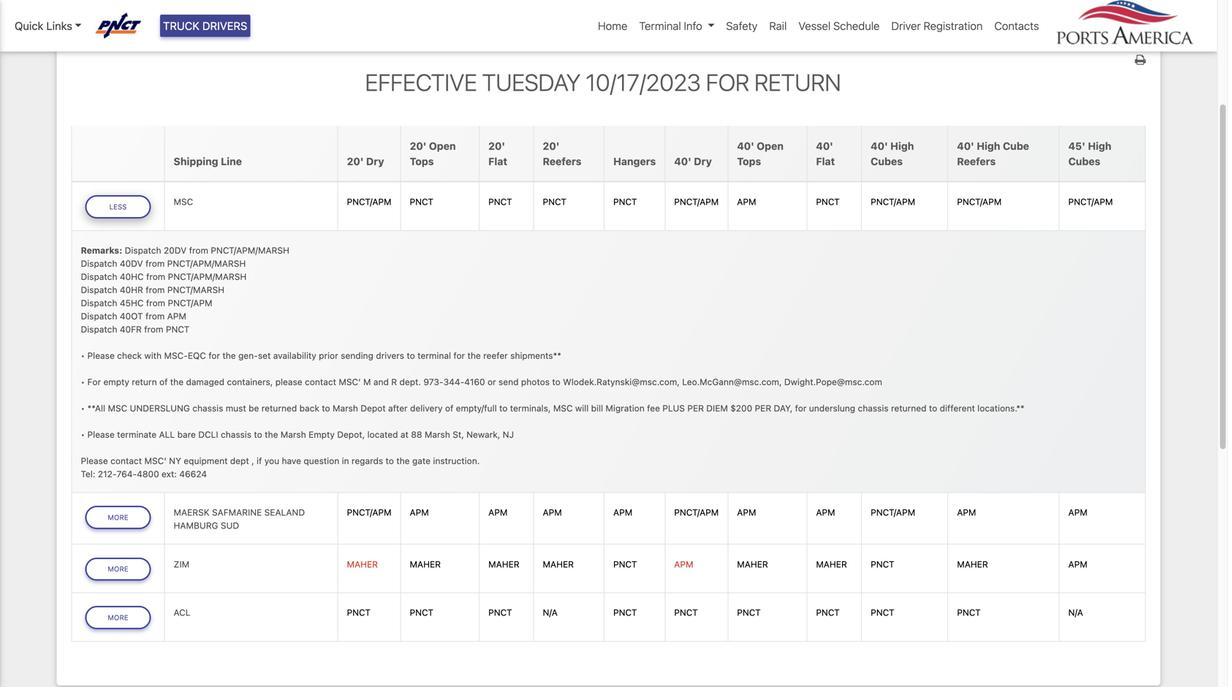 Task type: vqa. For each thing, say whether or not it's contained in the screenshot.


Task type: describe. For each thing, give the bounding box(es) containing it.
40' for 40' open tops
[[737, 140, 755, 152]]

1 horizontal spatial home link
[[592, 12, 634, 40]]

• please terminate all bare dcli chassis to the marsh empty depot, located at 88 marsh st, newark, nj
[[81, 430, 514, 440]]

please
[[275, 377, 302, 387]]

safety
[[726, 19, 758, 32]]

$200
[[731, 403, 753, 414]]

chassis up dcli
[[193, 403, 223, 414]]

maersk
[[174, 508, 210, 518]]

delivery
[[410, 403, 443, 414]]

1 per from the left
[[688, 403, 704, 414]]

contacts link
[[989, 12, 1045, 40]]

at
[[401, 430, 409, 440]]

pnct/marsh
[[167, 285, 224, 295]]

chassis right underslung
[[858, 403, 889, 414]]

in
[[342, 456, 349, 466]]

driver registration
[[892, 19, 983, 32]]

if
[[257, 456, 262, 466]]

terminal
[[418, 351, 451, 361]]

to right drivers
[[407, 351, 415, 361]]

1 horizontal spatial msc'
[[339, 377, 361, 387]]

wlodek.ratynski@msc.com,
[[563, 377, 680, 387]]

dry for 40' dry
[[694, 155, 712, 168]]

all
[[159, 430, 175, 440]]

rail link
[[764, 12, 793, 40]]

2 horizontal spatial for
[[795, 403, 807, 414]]

regards
[[352, 456, 383, 466]]

1 reefers from the left
[[543, 155, 582, 168]]

schedule
[[834, 19, 880, 32]]

located
[[367, 430, 398, 440]]

with
[[144, 351, 162, 361]]

764-
[[117, 469, 137, 479]]

more for acl
[[108, 613, 128, 622]]

reefer
[[483, 351, 508, 361]]

tel:
[[81, 469, 95, 479]]

dept.
[[400, 377, 421, 387]]

availability
[[273, 351, 316, 361]]

instruction.
[[433, 456, 480, 466]]

flat for 40' flat
[[816, 155, 835, 168]]

sealand
[[264, 508, 305, 518]]

links
[[46, 19, 72, 32]]

0 horizontal spatial empty
[[149, 12, 182, 26]]

dept
[[230, 456, 249, 466]]

• **all msc underslung chassis must be returned back to marsh depot after delivery of empty/full to terminals, msc will bill migration fee plus per diem $200 per day, for underslung chassis returned to different locations.**
[[81, 403, 1025, 414]]

quick
[[15, 19, 43, 32]]

maersk safmarine sealand hamburg sud
[[174, 508, 305, 531]]

0 vertical spatial of
[[159, 377, 168, 387]]

45'
[[1069, 140, 1086, 152]]

plus
[[663, 403, 685, 414]]

40fr
[[120, 324, 142, 335]]

will
[[575, 403, 589, 414]]

the inside please contact msc' ny equipment dept , if you have question in regards to the gate instruction. tel: 212-764-4800 ext: 46624
[[397, 456, 410, 466]]

1 horizontal spatial for
[[454, 351, 465, 361]]

drivers
[[376, 351, 404, 361]]

high for 40' high cube reefers
[[977, 140, 1001, 152]]

sud
[[221, 521, 239, 531]]

drivers
[[202, 19, 247, 32]]

damaged
[[186, 377, 225, 387]]

less
[[109, 202, 127, 211]]

driver registration link
[[886, 12, 989, 40]]

terminal
[[639, 19, 681, 32]]

flat for 20' flat
[[489, 155, 508, 168]]

40hc
[[120, 272, 144, 282]]

from right 40fr
[[144, 324, 163, 335]]

eqc
[[188, 351, 206, 361]]

terminate
[[117, 430, 157, 440]]

1 vertical spatial empty
[[309, 430, 335, 440]]

vessel schedule link
[[793, 12, 886, 40]]

more button for maersk safmarine sealand hamburg sud
[[85, 506, 151, 529]]

equipment
[[184, 456, 228, 466]]

2 vertical spatial pnct/apm/marsh
[[168, 272, 247, 282]]

empty/full
[[456, 403, 497, 414]]

0 horizontal spatial home link
[[68, 12, 100, 26]]

gate
[[412, 456, 431, 466]]

have
[[282, 456, 301, 466]]

2 horizontal spatial msc
[[553, 403, 573, 414]]

bill
[[591, 403, 603, 414]]

please for terminate
[[87, 430, 115, 440]]

0 horizontal spatial msc
[[108, 403, 127, 414]]

ext:
[[162, 469, 177, 479]]

high for 40' high cubes
[[891, 140, 914, 152]]

the left gen-
[[223, 351, 236, 361]]

newark,
[[467, 430, 500, 440]]

quick links
[[15, 19, 72, 32]]

• for • please check with msc-eqc for the gen-set availability prior sending drivers to terminal for the reefer shipments**
[[81, 351, 85, 361]]

remarks:
[[81, 245, 122, 256]]

question
[[304, 456, 339, 466]]

effective tuesday 10/17/2023 for return
[[365, 68, 841, 96]]

hangers
[[614, 155, 656, 168]]

shipping
[[174, 155, 218, 168]]

40' for 40' high cubes
[[871, 140, 888, 152]]

to right back
[[322, 403, 330, 414]]

return
[[132, 377, 157, 387]]

info
[[684, 19, 703, 32]]

driver
[[892, 19, 921, 32]]

1 n/a from the left
[[543, 608, 558, 618]]

40' for 40' high cube reefers
[[957, 140, 975, 152]]

returns
[[186, 12, 227, 26]]

1 vertical spatial pnct/apm/marsh
[[167, 259, 246, 269]]

the up you
[[265, 430, 278, 440]]

sending
[[341, 351, 374, 361]]

acl
[[174, 608, 191, 618]]

46624
[[179, 469, 207, 479]]

more for zim
[[108, 565, 128, 573]]

from right '45hc' at the top left of the page
[[146, 298, 165, 308]]

r
[[391, 377, 397, 387]]

1 horizontal spatial contact
[[305, 377, 336, 387]]

underslung
[[130, 403, 190, 414]]

to up "if"
[[254, 430, 262, 440]]

must
[[226, 403, 246, 414]]

0 horizontal spatial marsh
[[281, 430, 306, 440]]

more for maersk safmarine sealand hamburg sud
[[108, 513, 128, 522]]

rail
[[770, 19, 787, 32]]

reefers inside 40' high cube reefers
[[957, 155, 996, 168]]

1 vertical spatial of
[[445, 403, 454, 414]]

40' for 40' flat
[[816, 140, 834, 152]]

high for 45' high cubes
[[1088, 140, 1112, 152]]

to right photos
[[552, 377, 561, 387]]

diem
[[707, 403, 728, 414]]

dry for 20' dry
[[366, 155, 384, 168]]

line
[[221, 155, 242, 168]]

please for check
[[87, 351, 115, 361]]

to left different
[[929, 403, 938, 414]]

fee
[[647, 403, 660, 414]]

safmarine
[[212, 508, 262, 518]]

cubes for 40'
[[871, 155, 903, 168]]

20' for 20' flat
[[489, 140, 505, 152]]

1 horizontal spatial marsh
[[333, 403, 358, 414]]



Task type: locate. For each thing, give the bounding box(es) containing it.
40' dry
[[674, 155, 712, 168]]

vessel
[[799, 19, 831, 32]]

check
[[117, 351, 142, 361]]

flat left '20' reefers'
[[489, 155, 508, 168]]

less button
[[85, 195, 151, 219]]

home link right quick
[[68, 12, 100, 26]]

open for 40' open tops
[[757, 140, 784, 152]]

0 horizontal spatial dry
[[366, 155, 384, 168]]

set
[[258, 351, 271, 361]]

1 horizontal spatial per
[[755, 403, 772, 414]]

1 horizontal spatial tops
[[737, 155, 761, 168]]

please down **all
[[87, 430, 115, 440]]

20' inside the '20' flat'
[[489, 140, 505, 152]]

40' right 40' flat
[[871, 140, 888, 152]]

40' inside 40' high cube reefers
[[957, 140, 975, 152]]

212-
[[98, 469, 117, 479]]

safety link
[[721, 12, 764, 40]]

0 horizontal spatial cubes
[[871, 155, 903, 168]]

cube
[[1003, 140, 1030, 152]]

0 horizontal spatial home
[[68, 12, 100, 26]]

**all
[[87, 403, 105, 414]]

for right eqc
[[209, 351, 220, 361]]

contact down • please check with msc-eqc for the gen-set availability prior sending drivers to terminal for the reefer shipments**
[[305, 377, 336, 387]]

0 vertical spatial contact
[[305, 377, 336, 387]]

2 horizontal spatial high
[[1088, 140, 1112, 152]]

2 vertical spatial please
[[81, 456, 108, 466]]

more left acl in the bottom left of the page
[[108, 613, 128, 622]]

from right "40dv"
[[146, 259, 165, 269]]

0 vertical spatial empty
[[149, 12, 182, 26]]

msc left will
[[553, 403, 573, 414]]

from right 40ot
[[146, 311, 165, 321]]

more button left the zim
[[85, 558, 151, 581]]

contact
[[305, 377, 336, 387], [111, 456, 142, 466]]

open left the '20' flat'
[[429, 140, 456, 152]]

1 horizontal spatial returned
[[891, 403, 927, 414]]

2 cubes from the left
[[1069, 155, 1101, 168]]

gen-
[[238, 351, 258, 361]]

zim
[[174, 559, 189, 569]]

from right the 40hr
[[146, 285, 165, 295]]

apm inside remarks: dispatch 20dv from pnct/apm/marsh dispatch 40dv from pnct/apm/marsh dispatch 40hc from pnct/apm/marsh dispatch 40hr from pnct/marsh dispatch 45hc from pnct/apm dispatch 40ot from apm dispatch 40fr from pnct
[[167, 311, 186, 321]]

2 tops from the left
[[737, 155, 761, 168]]

1 horizontal spatial of
[[445, 403, 454, 414]]

6 maher from the left
[[816, 559, 847, 569]]

2 vertical spatial more button
[[85, 606, 151, 630]]

open inside 20' open tops
[[429, 140, 456, 152]]

3 maher from the left
[[489, 559, 520, 569]]

40' right hangers
[[674, 155, 692, 168]]

• left check
[[81, 351, 85, 361]]

msc' left m
[[339, 377, 361, 387]]

per left diem
[[688, 403, 704, 414]]

open inside 40' open tops
[[757, 140, 784, 152]]

20' inside '20' reefers'
[[543, 140, 560, 152]]

1 horizontal spatial cubes
[[1069, 155, 1101, 168]]

4 • from the top
[[81, 430, 85, 440]]

the left gate
[[397, 456, 410, 466]]

nj
[[503, 430, 514, 440]]

1 high from the left
[[891, 140, 914, 152]]

2 open from the left
[[757, 140, 784, 152]]

home right quick
[[68, 12, 100, 26]]

more down 764-
[[108, 513, 128, 522]]

3 more from the top
[[108, 613, 128, 622]]

print image
[[1135, 54, 1146, 66]]

returned right be
[[262, 403, 297, 414]]

pnct empty returns
[[115, 12, 227, 26]]

2 more button from the top
[[85, 558, 151, 581]]

high inside 40' high cube reefers
[[977, 140, 1001, 152]]

40ot
[[120, 311, 143, 321]]

home left terminal
[[598, 19, 628, 32]]

20dv
[[164, 245, 187, 256]]

msc-
[[164, 351, 188, 361]]

20' for 20' open tops
[[410, 140, 427, 152]]

4800
[[137, 469, 159, 479]]

more button
[[85, 506, 151, 529], [85, 558, 151, 581], [85, 606, 151, 630]]

of right return
[[159, 377, 168, 387]]

• please check with msc-eqc for the gen-set availability prior sending drivers to terminal for the reefer shipments**
[[81, 351, 562, 361]]

remarks: dispatch 20dv from pnct/apm/marsh dispatch 40dv from pnct/apm/marsh dispatch 40hc from pnct/apm/marsh dispatch 40hr from pnct/marsh dispatch 45hc from pnct/apm dispatch 40ot from apm dispatch 40fr from pnct
[[81, 245, 290, 335]]

1 open from the left
[[429, 140, 456, 152]]

pnct inside remarks: dispatch 20dv from pnct/apm/marsh dispatch 40dv from pnct/apm/marsh dispatch 40hc from pnct/apm/marsh dispatch 40hr from pnct/marsh dispatch 45hc from pnct/apm dispatch 40ot from apm dispatch 40fr from pnct
[[166, 324, 190, 335]]

for right terminal
[[454, 351, 465, 361]]

pnct
[[115, 12, 146, 26], [410, 197, 434, 207], [489, 197, 512, 207], [543, 197, 567, 207], [614, 197, 637, 207], [816, 197, 840, 207], [166, 324, 190, 335], [614, 559, 637, 569], [871, 559, 895, 569], [347, 608, 371, 618], [410, 608, 434, 618], [489, 608, 512, 618], [614, 608, 637, 618], [674, 608, 698, 618], [737, 608, 761, 618], [816, 608, 840, 618], [871, 608, 895, 618], [957, 608, 981, 618]]

underslung
[[809, 403, 856, 414]]

terminal info
[[639, 19, 703, 32]]

tops right 40' dry
[[737, 155, 761, 168]]

0 horizontal spatial of
[[159, 377, 168, 387]]

effective
[[365, 68, 477, 96]]

to inside please contact msc' ny equipment dept , if you have question in regards to the gate instruction. tel: 212-764-4800 ext: 46624
[[386, 456, 394, 466]]

leo.mcgann@msc.com,
[[682, 377, 782, 387]]

open left 40' flat
[[757, 140, 784, 152]]

from right 40hc
[[146, 272, 165, 282]]

open for 20' open tops
[[429, 140, 456, 152]]

to up nj
[[499, 403, 508, 414]]

40' inside the 40' high cubes
[[871, 140, 888, 152]]

0 horizontal spatial msc'
[[144, 456, 167, 466]]

contact inside please contact msc' ny equipment dept , if you have question in regards to the gate instruction. tel: 212-764-4800 ext: 46624
[[111, 456, 142, 466]]

dry left 20' open tops
[[366, 155, 384, 168]]

2 per from the left
[[755, 403, 772, 414]]

to right the regards
[[386, 456, 394, 466]]

dwight.pope@msc.com
[[785, 377, 883, 387]]

more left the zim
[[108, 565, 128, 573]]

the down msc-
[[170, 377, 184, 387]]

cubes down 45'
[[1069, 155, 1101, 168]]

1 cubes from the left
[[871, 155, 903, 168]]

0 horizontal spatial open
[[429, 140, 456, 152]]

0 horizontal spatial n/a
[[543, 608, 558, 618]]

hamburg
[[174, 521, 218, 531]]

3 high from the left
[[1088, 140, 1112, 152]]

1 vertical spatial more
[[108, 565, 128, 573]]

973-
[[424, 377, 444, 387]]

1 tops from the left
[[410, 155, 434, 168]]

msc right **all
[[108, 403, 127, 414]]

depot,
[[337, 430, 365, 440]]

high inside 45' high cubes
[[1088, 140, 1112, 152]]

1 vertical spatial contact
[[111, 456, 142, 466]]

0 horizontal spatial reefers
[[543, 155, 582, 168]]

1 horizontal spatial n/a
[[1069, 608, 1084, 618]]

the
[[223, 351, 236, 361], [468, 351, 481, 361], [170, 377, 184, 387], [265, 430, 278, 440], [397, 456, 410, 466]]

truck
[[163, 19, 200, 32]]

high inside the 40' high cubes
[[891, 140, 914, 152]]

please up tel:
[[81, 456, 108, 466]]

0 vertical spatial please
[[87, 351, 115, 361]]

40hr
[[120, 285, 143, 295]]

1 horizontal spatial high
[[977, 140, 1001, 152]]

empty left returns
[[149, 12, 182, 26]]

cubes inside 45' high cubes
[[1069, 155, 1101, 168]]

returned
[[262, 403, 297, 414], [891, 403, 927, 414]]

please up for
[[87, 351, 115, 361]]

4160
[[465, 377, 485, 387]]

flat right 40' open tops
[[816, 155, 835, 168]]

1 more from the top
[[108, 513, 128, 522]]

tops for 40'
[[737, 155, 761, 168]]

after
[[388, 403, 408, 414]]

40' inside 40' open tops
[[737, 140, 755, 152]]

0 vertical spatial more button
[[85, 506, 151, 529]]

1 maher from the left
[[347, 559, 378, 569]]

dry left 40' open tops
[[694, 155, 712, 168]]

0 vertical spatial msc'
[[339, 377, 361, 387]]

,
[[252, 456, 254, 466]]

40' flat
[[816, 140, 835, 168]]

terminals,
[[510, 403, 551, 414]]

1 flat from the left
[[489, 155, 508, 168]]

different
[[940, 403, 975, 414]]

from right 20dv
[[189, 245, 208, 256]]

please inside please contact msc' ny equipment dept , if you have question in regards to the gate instruction. tel: 212-764-4800 ext: 46624
[[81, 456, 108, 466]]

st,
[[453, 430, 464, 440]]

0 vertical spatial more
[[108, 513, 128, 522]]

tops inside 40' open tops
[[737, 155, 761, 168]]

0 horizontal spatial for
[[209, 351, 220, 361]]

contact up 764-
[[111, 456, 142, 466]]

of right delivery on the left
[[445, 403, 454, 414]]

40' for 40' dry
[[674, 155, 692, 168]]

40' left the cube
[[957, 140, 975, 152]]

chassis down must
[[221, 430, 252, 440]]

per left day,
[[755, 403, 772, 414]]

more button for acl
[[85, 606, 151, 630]]

ny
[[169, 456, 181, 466]]

2 high from the left
[[977, 140, 1001, 152]]

the left 'reefer'
[[468, 351, 481, 361]]

2 maher from the left
[[410, 559, 441, 569]]

tops for 20'
[[410, 155, 434, 168]]

msc down shipping
[[174, 197, 193, 207]]

home link left terminal
[[592, 12, 634, 40]]

for
[[87, 377, 101, 387]]

• left **all
[[81, 403, 85, 414]]

1 horizontal spatial dry
[[694, 155, 712, 168]]

5 maher from the left
[[737, 559, 768, 569]]

marsh right 88
[[425, 430, 450, 440]]

for
[[209, 351, 220, 361], [454, 351, 465, 361], [795, 403, 807, 414]]

cubes
[[871, 155, 903, 168], [1069, 155, 1101, 168]]

• for • please terminate all bare dcli chassis to the marsh empty depot, located at 88 marsh st, newark, nj
[[81, 430, 85, 440]]

chassis
[[193, 403, 223, 414], [858, 403, 889, 414], [221, 430, 252, 440]]

2 horizontal spatial marsh
[[425, 430, 450, 440]]

more button left acl in the bottom left of the page
[[85, 606, 151, 630]]

reefers
[[543, 155, 582, 168], [957, 155, 996, 168]]

20' for 20' reefers
[[543, 140, 560, 152]]

returned left different
[[891, 403, 927, 414]]

cubes inside the 40' high cubes
[[871, 155, 903, 168]]

0 horizontal spatial returned
[[262, 403, 297, 414]]

0 horizontal spatial per
[[688, 403, 704, 414]]

for right day,
[[795, 403, 807, 414]]

pnct/apm/marsh
[[211, 245, 290, 256], [167, 259, 246, 269], [168, 272, 247, 282]]

0 horizontal spatial tops
[[410, 155, 434, 168]]

msc' inside please contact msc' ny equipment dept , if you have question in regards to the gate instruction. tel: 212-764-4800 ext: 46624
[[144, 456, 167, 466]]

be
[[249, 403, 259, 414]]

2 flat from the left
[[816, 155, 835, 168]]

1 • from the top
[[81, 351, 85, 361]]

• for • **all msc underslung chassis must be returned back to marsh depot after delivery of empty/full to terminals, msc will bill migration fee plus per diem $200 per day, for underslung chassis returned to different locations.**
[[81, 403, 85, 414]]

4 maher from the left
[[543, 559, 574, 569]]

2 returned from the left
[[891, 403, 927, 414]]

or
[[488, 377, 496, 387]]

please contact msc' ny equipment dept , if you have question in regards to the gate instruction. tel: 212-764-4800 ext: 46624
[[81, 456, 480, 479]]

1 horizontal spatial flat
[[816, 155, 835, 168]]

more button for zim
[[85, 558, 151, 581]]

cubes right 40' flat
[[871, 155, 903, 168]]

pnct/apm inside remarks: dispatch 20dv from pnct/apm/marsh dispatch 40dv from pnct/apm/marsh dispatch 40hc from pnct/apm/marsh dispatch 40hr from pnct/marsh dispatch 45hc from pnct/apm dispatch 40ot from apm dispatch 40fr from pnct
[[168, 298, 212, 308]]

truck drivers link
[[160, 15, 250, 37]]

40' high cube reefers
[[957, 140, 1030, 168]]

• up tel:
[[81, 430, 85, 440]]

0 vertical spatial pnct/apm/marsh
[[211, 245, 290, 256]]

0 horizontal spatial flat
[[489, 155, 508, 168]]

shipments**
[[510, 351, 562, 361]]

2 reefers from the left
[[957, 155, 996, 168]]

1 horizontal spatial empty
[[309, 430, 335, 440]]

40' inside 40' flat
[[816, 140, 834, 152]]

3 more button from the top
[[85, 606, 151, 630]]

depot
[[361, 403, 386, 414]]

20' inside 20' open tops
[[410, 140, 427, 152]]

344-
[[444, 377, 465, 387]]

1 vertical spatial msc'
[[144, 456, 167, 466]]

20' open tops
[[410, 140, 456, 168]]

• for •  for empty return of the damaged containers, please contact msc' m and r dept. 973-344-4160 or send photos  to wlodek.ratynski@msc.com, leo.mcgann@msc.com, dwight.pope@msc.com
[[81, 377, 85, 387]]

marsh up have
[[281, 430, 306, 440]]

1 horizontal spatial open
[[757, 140, 784, 152]]

1 more button from the top
[[85, 506, 151, 529]]

marsh up depot,
[[333, 403, 358, 414]]

empty
[[103, 377, 129, 387]]

day,
[[774, 403, 793, 414]]

contacts
[[995, 19, 1039, 32]]

more button down 764-
[[85, 506, 151, 529]]

20' dry
[[347, 155, 384, 168]]

send
[[499, 377, 519, 387]]

40' down for
[[737, 140, 755, 152]]

3 • from the top
[[81, 403, 85, 414]]

2 more from the top
[[108, 565, 128, 573]]

1 returned from the left
[[262, 403, 297, 414]]

2 dry from the left
[[694, 155, 712, 168]]

1 dry from the left
[[366, 155, 384, 168]]

0 horizontal spatial contact
[[111, 456, 142, 466]]

cubes for 45'
[[1069, 155, 1101, 168]]

migration
[[606, 403, 645, 414]]

1 vertical spatial please
[[87, 430, 115, 440]]

1 vertical spatial more button
[[85, 558, 151, 581]]

• left for
[[81, 377, 85, 387]]

1 horizontal spatial reefers
[[957, 155, 996, 168]]

7 maher from the left
[[957, 559, 988, 569]]

•
[[81, 351, 85, 361], [81, 377, 85, 387], [81, 403, 85, 414], [81, 430, 85, 440]]

tops right '20' dry'
[[410, 155, 434, 168]]

2 n/a from the left
[[1069, 608, 1084, 618]]

20' for 20' dry
[[347, 155, 364, 168]]

40' right 40' open tops
[[816, 140, 834, 152]]

dcli
[[198, 430, 218, 440]]

2 • from the top
[[81, 377, 85, 387]]

88
[[411, 430, 422, 440]]

empty up question
[[309, 430, 335, 440]]

tops inside 20' open tops
[[410, 155, 434, 168]]

msc' up 4800
[[144, 456, 167, 466]]

1 horizontal spatial home
[[598, 19, 628, 32]]

40' high cubes
[[871, 140, 914, 168]]

1 horizontal spatial msc
[[174, 197, 193, 207]]

you
[[264, 456, 279, 466]]

10/17/2023
[[586, 68, 701, 96]]

2 vertical spatial more
[[108, 613, 128, 622]]

0 horizontal spatial high
[[891, 140, 914, 152]]

prior
[[319, 351, 338, 361]]

back
[[300, 403, 319, 414]]

msc'
[[339, 377, 361, 387], [144, 456, 167, 466]]

20'
[[410, 140, 427, 152], [489, 140, 505, 152], [543, 140, 560, 152], [347, 155, 364, 168]]

40dv
[[120, 259, 143, 269]]



